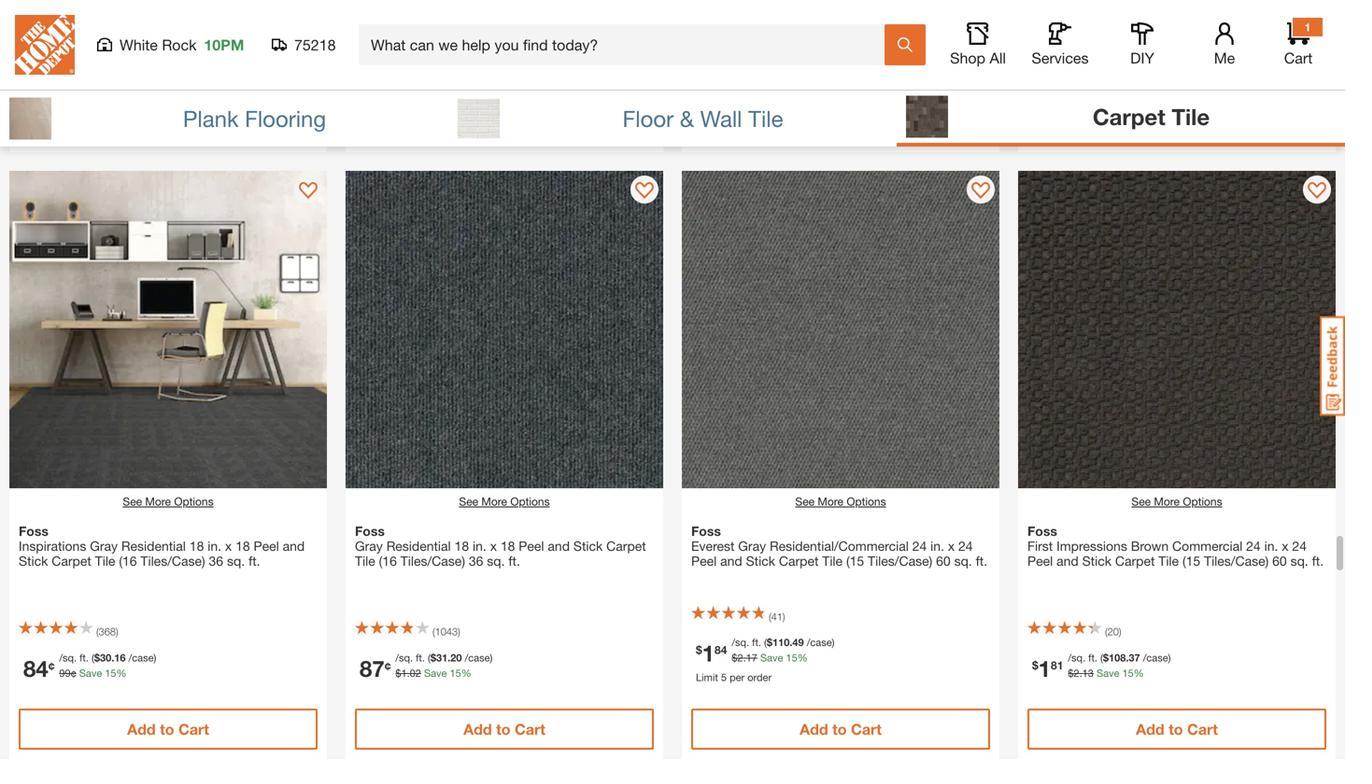 Task type: vqa. For each thing, say whether or not it's contained in the screenshot.
Plank Flooring
yes



Task type: describe. For each thing, give the bounding box(es) containing it.
shop all button
[[948, 22, 1008, 67]]

white rock 10pm
[[120, 36, 244, 54]]

$ left 17
[[732, 652, 738, 664]]

in. inside "foss first impressions brown commercial 24 in. x 24 peel and stick carpet tile (15 tiles/case) 60 sq. ft."
[[1265, 539, 1279, 554]]

2 for 00
[[401, 60, 407, 72]]

x inside foss inspirations gray residential 18 in. x 18 peel and stick carpet tile (16 tiles/case) 36 sq. ft.
[[225, 539, 232, 554]]

368
[[99, 626, 116, 638]]

peel inside "foss everest gray residential/commercial 24 in. x 24 peel and stick carpet tile (15 tiles/case) 60 sq. ft."
[[692, 554, 717, 569]]

30
[[100, 652, 111, 664]]

( 12 )
[[433, 19, 449, 31]]

carpet tile button
[[897, 91, 1346, 147]]

foss inspirations gray residential 18 in. x 18 peel and stick carpet tile (16 tiles/case) 36 sq. ft.
[[19, 524, 305, 569]]

1 horizontal spatial ¢
[[71, 668, 76, 680]]

$ left 32
[[94, 45, 100, 57]]

( 1043 )
[[433, 626, 460, 638]]

1 for $ 1 84 /sq. ft. ( $ 110 . 49 /case ) $ 2 . 17 save 15 % limit 5 per order
[[702, 640, 715, 667]]

$ left 53 at top right
[[696, 52, 702, 65]]

02
[[410, 668, 421, 680]]

34 /case
[[1124, 45, 1163, 57]]

services
[[1032, 49, 1089, 67]]

and inside "foss first impressions brown commercial 24 in. x 24 peel and stick carpet tile (15 tiles/case) 60 sq. ft."
[[1057, 554, 1079, 569]]

% inside $ 1 81 /sq. ft. ( $ 108 . 37 /case ) $ 2 . 13 save 15 %
[[1134, 668, 1144, 680]]

What can we help you find today? search field
[[371, 25, 884, 64]]

floor & wall tile
[[623, 105, 784, 132]]

3 display image from the left
[[972, 182, 991, 201]]

/case inside $ 1 81 /sq. ft. ( $ 108 . 37 /case ) $ 2 . 13 save 15 %
[[1144, 652, 1169, 664]]

diy
[[1131, 49, 1155, 67]]

ft. inside 84 ¢ /sq. ft. ( $ 30 . 16 /case ) 99 ¢ save 15 %
[[80, 652, 89, 664]]

12
[[435, 19, 447, 31]]

x inside "foss everest gray residential/commercial 24 in. x 24 peel and stick carpet tile (15 tiles/case) 60 sq. ft."
[[948, 539, 955, 554]]

3 options from the left
[[847, 495, 886, 508]]

$ 1 67 /sq. ft. $ 160 . 32 /case ) $ 1 . 98
[[23, 45, 162, 75]]

sq. inside foss gray residential 18 in. x 18 peel and stick carpet tile (16 tiles/case) 36 sq. ft.
[[487, 554, 505, 569]]

37
[[1129, 652, 1141, 664]]

60 inside "foss everest gray residential/commercial 24 in. x 24 peel and stick carpet tile (15 tiles/case) 60 sq. ft."
[[936, 554, 951, 569]]

ft. inside $ 2 00 /sq. ft. ( $ 192 . 00 /case ) $ 2 . 44 save 18 %
[[416, 45, 425, 57]]

20 inside 87 ¢ /sq. ft. ( $ 31 . 20 /case ) $ 1 . 02 save 15 %
[[451, 652, 462, 664]]

options for 87
[[511, 495, 550, 508]]

108
[[1109, 652, 1126, 664]]

16
[[114, 652, 126, 664]]

75218 button
[[272, 36, 336, 54]]

add down 15 %
[[1136, 114, 1165, 131]]

$ 2 00 /sq. ft. ( $ 192 . 00 /case ) $ 2 . 44 save 18 %
[[360, 45, 498, 75]]

1043
[[435, 626, 458, 638]]

floor
[[623, 105, 674, 132]]

add down 84 ¢ /sq. ft. ( $ 30 . 16 /case ) 99 ¢ save 15 %
[[127, 721, 156, 739]]

18 inside $ 2 00 /sq. ft. ( $ 192 . 00 /case ) $ 2 . 44 save 18 %
[[450, 60, 461, 72]]

ft. inside foss gray residential 18 in. x 18 peel and stick carpet tile (16 tiles/case) 36 sq. ft.
[[509, 554, 520, 569]]

( inside $ 2 00 /sq. ft. ( $ 192 . 00 /case ) $ 2 . 44 save 18 %
[[428, 45, 431, 57]]

) inside $ 1 67 /sq. ft. $ 160 . 32 /case ) $ 1 . 98
[[159, 45, 162, 57]]

15 inside $ 1 84 /sq. ft. ( $ 110 . 49 /case ) $ 2 . 17 save 15 % limit 5 per order
[[786, 652, 798, 664]]

(16 inside foss gray residential 18 in. x 18 peel and stick carpet tile (16 tiles/case) 36 sq. ft.
[[379, 554, 397, 569]]

3 see more options link from the left
[[796, 493, 886, 510]]

ft. inside "foss first impressions brown commercial 24 in. x 24 peel and stick carpet tile (15 tiles/case) 60 sq. ft."
[[1313, 554, 1324, 569]]

49
[[793, 637, 804, 649]]

carpet inside "foss first impressions brown commercial 24 in. x 24 peel and stick carpet tile (15 tiles/case) 60 sq. ft."
[[1116, 554, 1155, 569]]

$ left 02
[[396, 668, 401, 680]]

x inside foss gray residential 18 in. x 18 peel and stick carpet tile (16 tiles/case) 36 sq. ft.
[[490, 539, 497, 554]]

see more options link for 84
[[123, 493, 214, 510]]

31
[[436, 652, 448, 664]]

) inside $ 1 84 /sq. ft. ( $ 110 . 49 /case ) $ 2 . 17 save 15 % limit 5 per order
[[832, 637, 835, 649]]

) inside 84 ¢ /sq. ft. ( $ 30 . 16 /case ) 99 ¢ save 15 %
[[154, 652, 156, 664]]

110
[[773, 637, 790, 649]]

ft. inside $ 1 67 /sq. ft. $ 160 . 32 /case ) $ 1 . 98
[[80, 45, 89, 57]]

per
[[730, 672, 745, 684]]

carpet inside foss inspirations gray residential 18 in. x 18 peel and stick carpet tile (16 tiles/case) 36 sq. ft.
[[52, 554, 91, 569]]

(16 inside foss inspirations gray residential 18 in. x 18 peel and stick carpet tile (16 tiles/case) 36 sq. ft.
[[119, 554, 137, 569]]

) inside 87 ¢ /sq. ft. ( $ 31 . 20 /case ) $ 1 . 02 save 15 %
[[490, 652, 493, 664]]

add left plank
[[127, 114, 156, 131]]

¢ for 84
[[48, 659, 55, 672]]

foss for 84
[[19, 524, 48, 539]]

( up $ 1 81 /sq. ft. ( $ 108 . 37 /case ) $ 2 . 13 save 15 %
[[1105, 626, 1108, 638]]

in. inside "foss everest gray residential/commercial 24 in. x 24 peel and stick carpet tile (15 tiles/case) 60 sq. ft."
[[931, 539, 945, 554]]

% inside $ 1 84 /sq. ft. ( $ 110 . 49 /case ) $ 2 . 17 save 15 % limit 5 per order
[[798, 652, 808, 664]]

84 inside $ 1 84 /sq. ft. ( $ 110 . 49 /case ) $ 2 . 17 save 15 % limit 5 per order
[[715, 644, 727, 657]]

inspirations
[[19, 539, 86, 554]]

tiles/case) inside foss gray residential 18 in. x 18 peel and stick carpet tile (16 tiles/case) 36 sq. ft.
[[401, 554, 465, 569]]

$ left 44
[[396, 60, 401, 72]]

tile inside "foss first impressions brown commercial 24 in. x 24 peel and stick carpet tile (15 tiles/case) 60 sq. ft."
[[1159, 554, 1179, 569]]

/case inside 84 ¢ /sq. ft. ( $ 30 . 16 /case ) 99 ¢ save 15 %
[[129, 652, 154, 664]]

36 inside foss gray residential 18 in. x 18 peel and stick carpet tile (16 tiles/case) 36 sq. ft.
[[469, 554, 484, 569]]

44
[[410, 60, 421, 72]]

in. inside foss inspirations gray residential 18 in. x 18 peel and stick carpet tile (16 tiles/case) 36 sq. ft.
[[208, 539, 221, 554]]

$ 1 . 69
[[1068, 60, 1094, 72]]

$ down 41
[[767, 637, 773, 649]]

ft. inside foss inspirations gray residential 18 in. x 18 peel and stick carpet tile (16 tiles/case) 36 sq. ft.
[[249, 554, 260, 569]]

3 see from the left
[[796, 495, 815, 508]]

1 inside $ 1 53 $ 1 . 77 save 14 %
[[738, 60, 743, 72]]

residential inside foss gray residential 18 in. x 18 peel and stick carpet tile (16 tiles/case) 36 sq. ft.
[[387, 539, 451, 554]]

save inside $ 2 00 /sq. ft. ( $ 192 . 00 /case ) $ 2 . 44 save 18 %
[[424, 60, 447, 72]]

1 horizontal spatial 00
[[456, 45, 468, 57]]

( 52 )
[[769, 19, 785, 31]]

me button
[[1195, 22, 1255, 67]]

( inside $ 1 81 /sq. ft. ( $ 108 . 37 /case ) $ 2 . 13 save 15 %
[[1101, 652, 1103, 664]]

$ right 53 at top right
[[732, 60, 738, 72]]

services button
[[1031, 22, 1091, 67]]

$ 1 43
[[1033, 48, 1064, 75]]

flooring
[[245, 105, 326, 132]]

¢ for 87
[[385, 659, 391, 672]]

first
[[1028, 539, 1053, 554]]

41
[[772, 611, 783, 623]]

everest
[[692, 539, 735, 554]]

1 for $ 1 81 /sq. ft. ( $ 108 . 37 /case ) $ 2 . 13 save 15 %
[[1039, 656, 1051, 682]]

and inside foss inspirations gray residential 18 in. x 18 peel and stick carpet tile (16 tiles/case) 36 sq. ft.
[[283, 539, 305, 554]]

5
[[721, 672, 727, 684]]

more for 87
[[482, 495, 507, 508]]

60 inside "foss first impressions brown commercial 24 in. x 24 peel and stick carpet tile (15 tiles/case) 60 sq. ft."
[[1273, 554, 1287, 569]]

stick inside foss inspirations gray residential 18 in. x 18 peel and stick carpet tile (16 tiles/case) 36 sq. ft.
[[19, 554, 48, 569]]

add down $ 2 00 /sq. ft. ( $ 192 . 00 /case ) $ 2 . 44 save 18 %
[[464, 114, 492, 131]]

cart 1
[[1285, 21, 1313, 67]]

% inside 84 ¢ /sq. ft. ( $ 30 . 16 /case ) 99 ¢ save 15 %
[[116, 668, 127, 680]]

(15 inside "foss everest gray residential/commercial 24 in. x 24 peel and stick carpet tile (15 tiles/case) 60 sq. ft."
[[847, 554, 865, 569]]

/sq. up $ 1 . 69
[[1068, 45, 1086, 57]]

sq. inside "foss first impressions brown commercial 24 in. x 24 peel and stick carpet tile (15 tiles/case) 60 sq. ft."
[[1291, 554, 1309, 569]]

add down 37
[[1136, 721, 1165, 739]]

( up 84 ¢ /sq. ft. ( $ 30 . 16 /case ) 99 ¢ save 15 %
[[96, 626, 99, 638]]

13
[[1083, 668, 1094, 680]]

$ right 43
[[1068, 60, 1074, 72]]

options for 84
[[174, 495, 214, 508]]

order
[[748, 672, 772, 684]]

peel inside "foss first impressions brown commercial 24 in. x 24 peel and stick carpet tile (15 tiles/case) 60 sq. ft."
[[1028, 554, 1053, 569]]

$ 1 53 $ 1 . 77 save 14 %
[[696, 48, 808, 75]]

( up $ 1 53 $ 1 . 77 save 14 %
[[769, 19, 772, 31]]

see more options for $
[[1132, 495, 1223, 508]]

( 368 )
[[96, 626, 118, 638]]

and inside "foss everest gray residential/commercial 24 in. x 24 peel and stick carpet tile (15 tiles/case) 60 sq. ft."
[[721, 554, 743, 569]]

81
[[1051, 659, 1064, 672]]

everest gray residential/commercial 24 in. x 24 peel and stick carpet tile (15 tiles/case) 60 sq. ft. image
[[682, 171, 1000, 489]]

/case inside 87 ¢ /sq. ft. ( $ 31 . 20 /case ) $ 1 . 02 save 15 %
[[465, 652, 490, 664]]

foss first impressions brown commercial 24 in. x 24 peel and stick carpet tile (15 tiles/case) 60 sq. ft.
[[1028, 524, 1324, 569]]

/case inside $ 1 84 /sq. ft. ( $ 110 . 49 /case ) $ 2 . 17 save 15 % limit 5 per order
[[807, 637, 832, 649]]

&
[[680, 105, 694, 132]]

% inside 87 ¢ /sq. ft. ( $ 31 . 20 /case ) $ 1 . 02 save 15 %
[[461, 668, 472, 680]]

save inside $ 1 53 $ 1 . 77 save 14 %
[[761, 60, 783, 72]]

77
[[746, 60, 758, 72]]

10pm
[[204, 36, 244, 54]]

plank
[[183, 105, 239, 132]]

1 for $ 1 67 /sq. ft. $ 160 . 32 /case ) $ 1 . 98
[[30, 48, 42, 75]]

1 24 from the left
[[913, 539, 927, 554]]

tiles/case) inside foss inspirations gray residential 18 in. x 18 peel and stick carpet tile (16 tiles/case) 36 sq. ft.
[[141, 554, 205, 569]]

$ 1 84 /sq. ft. ( $ 110 . 49 /case ) $ 2 . 17 save 15 % limit 5 per order
[[696, 637, 835, 684]]

$ left 81
[[1033, 659, 1039, 672]]

stick inside "foss first impressions brown commercial 24 in. x 24 peel and stick carpet tile (15 tiles/case) 60 sq. ft."
[[1083, 554, 1112, 569]]

shop
[[950, 49, 986, 67]]

tile inside carpet tile button
[[1172, 103, 1210, 130]]

see more options for 87
[[459, 495, 550, 508]]

diy button
[[1113, 22, 1173, 67]]

87 ¢ /sq. ft. ( $ 31 . 20 /case ) $ 1 . 02 save 15 %
[[360, 652, 493, 682]]

sq. inside "foss everest gray residential/commercial 24 in. x 24 peel and stick carpet tile (15 tiles/case) 60 sq. ft."
[[955, 554, 973, 569]]

tiles/case) inside "foss first impressions brown commercial 24 in. x 24 peel and stick carpet tile (15 tiles/case) 60 sq. ft."
[[1205, 554, 1269, 569]]

me
[[1215, 49, 1236, 67]]

save inside 87 ¢ /sq. ft. ( $ 31 . 20 /case ) $ 1 . 02 save 15 %
[[424, 668, 447, 680]]

see for 87
[[459, 495, 479, 508]]

save inside $ 1 81 /sq. ft. ( $ 108 . 37 /case ) $ 2 . 13 save 15 %
[[1097, 668, 1120, 680]]

( up 87 ¢ /sq. ft. ( $ 31 . 20 /case ) $ 1 . 02 save 15 % at bottom left
[[433, 626, 435, 638]]

plank flooring button
[[0, 91, 449, 147]]

$ inside the $ 1 43
[[1033, 52, 1039, 65]]

more for $
[[1154, 495, 1180, 508]]

carpet inside carpet tile button
[[1093, 103, 1166, 130]]

$ up limit
[[696, 644, 702, 657]]

save inside 84 ¢ /sq. ft. ( $ 30 . 16 /case ) 99 ¢ save 15 %
[[79, 668, 102, 680]]

carpet tile image
[[906, 96, 948, 138]]

tile inside "foss everest gray residential/commercial 24 in. x 24 peel and stick carpet tile (15 tiles/case) 60 sq. ft."
[[823, 554, 843, 569]]

peel inside foss gray residential 18 in. x 18 peel and stick carpet tile (16 tiles/case) 36 sq. ft.
[[519, 539, 544, 554]]

/sq. inside $ 2 00 /sq. ft. ( $ 192 . 00 /case ) $ 2 . 44 save 18 %
[[396, 45, 413, 57]]

commercial
[[1173, 539, 1243, 554]]

/sq. inside 84 ¢ /sq. ft. ( $ 30 . 16 /case ) 99 ¢ save 15 %
[[59, 652, 77, 664]]



Task type: locate. For each thing, give the bounding box(es) containing it.
53
[[715, 52, 727, 65]]

residential/commercial
[[770, 539, 909, 554]]

1 horizontal spatial 36
[[469, 554, 484, 569]]

/case right 34
[[1138, 45, 1163, 57]]

( left 30
[[92, 652, 94, 664]]

/sq. inside $ 1 67 /sq. ft. $ 160 . 32 /case ) $ 1 . 98
[[59, 45, 77, 57]]

1 sq. from the left
[[227, 554, 245, 569]]

) up 110
[[783, 611, 785, 623]]

feedback link image
[[1320, 316, 1346, 417]]

160
[[100, 45, 117, 57]]

foss everest gray residential/commercial 24 in. x 24 peel and stick carpet tile (15 tiles/case) 60 sq. ft.
[[692, 524, 988, 569]]

) up 192
[[447, 19, 449, 31]]

4 see from the left
[[1132, 495, 1151, 508]]

% down 37
[[1134, 668, 1144, 680]]

4 sq. from the left
[[1291, 554, 1309, 569]]

1 inside 87 ¢ /sq. ft. ( $ 31 . 20 /case ) $ 1 . 02 save 15 %
[[401, 668, 407, 680]]

foss for $
[[1028, 524, 1058, 539]]

/sq. up 98
[[59, 45, 77, 57]]

1
[[1305, 21, 1311, 34], [30, 48, 42, 75], [702, 48, 715, 75], [1039, 48, 1051, 75], [65, 60, 71, 72], [738, 60, 743, 72], [1074, 60, 1080, 72], [702, 640, 715, 667], [1039, 656, 1051, 682], [401, 668, 407, 680]]

2 horizontal spatial display image
[[972, 182, 991, 201]]

and inside foss gray residential 18 in. x 18 peel and stick carpet tile (16 tiles/case) 36 sq. ft.
[[548, 539, 570, 554]]

more for 84
[[145, 495, 171, 508]]

(15 inside "foss first impressions brown commercial 24 in. x 24 peel and stick carpet tile (15 tiles/case) 60 sq. ft."
[[1183, 554, 1201, 569]]

1 see more options from the left
[[123, 495, 214, 508]]

$ down ( 20 )
[[1103, 652, 1109, 664]]

18
[[450, 60, 461, 72], [189, 539, 204, 554], [236, 539, 250, 554], [455, 539, 469, 554], [501, 539, 515, 554]]

wall
[[700, 105, 742, 132]]

the home depot logo image
[[15, 15, 75, 75]]

1 60 from the left
[[936, 554, 951, 569]]

save down 30
[[79, 668, 102, 680]]

add down $ 1 84 /sq. ft. ( $ 110 . 49 /case ) $ 2 . 17 save 15 % limit 5 per order
[[800, 721, 829, 739]]

192
[[436, 45, 454, 57]]

3 more from the left
[[818, 495, 844, 508]]

1 for $ 1 53 $ 1 . 77 save 14 %
[[702, 48, 715, 75]]

1 gray from the left
[[90, 539, 118, 554]]

2 tiles/case) from the left
[[401, 554, 465, 569]]

x
[[225, 539, 232, 554], [490, 539, 497, 554], [948, 539, 955, 554], [1282, 539, 1289, 554]]

(16
[[119, 554, 137, 569], [379, 554, 397, 569]]

15 down 49
[[786, 652, 798, 664]]

75218
[[294, 36, 336, 54]]

$
[[94, 45, 100, 57], [431, 45, 436, 57], [23, 52, 30, 65], [360, 52, 366, 65], [696, 52, 702, 65], [1033, 52, 1039, 65], [59, 60, 65, 72], [396, 60, 401, 72], [732, 60, 738, 72], [1068, 60, 1074, 72], [767, 637, 773, 649], [696, 644, 702, 657], [94, 652, 100, 664], [431, 652, 436, 664], [732, 652, 738, 664], [1103, 652, 1109, 664], [1033, 659, 1039, 672], [396, 668, 401, 680], [1068, 668, 1074, 680]]

in. inside foss gray residential 18 in. x 18 peel and stick carpet tile (16 tiles/case) 36 sq. ft.
[[473, 539, 487, 554]]

43
[[1051, 52, 1064, 65]]

%
[[461, 60, 472, 72], [798, 60, 808, 72], [1134, 60, 1144, 72], [798, 652, 808, 664], [116, 668, 127, 680], [461, 668, 472, 680], [1134, 668, 1144, 680]]

69
[[1083, 60, 1094, 72]]

/sq. up 99
[[59, 652, 77, 664]]

2 60 from the left
[[1273, 554, 1287, 569]]

15 inside 87 ¢ /sq. ft. ( $ 31 . 20 /case ) $ 1 . 02 save 15 %
[[450, 668, 461, 680]]

see more options link up foss gray residential 18 in. x 18 peel and stick carpet tile (16 tiles/case) 36 sq. ft.
[[459, 493, 550, 510]]

% down 16 at left bottom
[[116, 668, 127, 680]]

98
[[74, 60, 85, 72]]

$ down 12
[[431, 45, 436, 57]]

4 options from the left
[[1183, 495, 1223, 508]]

( inside 87 ¢ /sq. ft. ( $ 31 . 20 /case ) $ 1 . 02 save 15 %
[[428, 652, 431, 664]]

see more options up "foss everest gray residential/commercial 24 in. x 24 peel and stick carpet tile (15 tiles/case) 60 sq. ft."
[[796, 495, 886, 508]]

peel inside foss inspirations gray residential 18 in. x 18 peel and stick carpet tile (16 tiles/case) 36 sq. ft.
[[254, 539, 279, 554]]

) right 16 at left bottom
[[154, 652, 156, 664]]

add
[[127, 114, 156, 131], [464, 114, 492, 131], [1136, 114, 1165, 131], [127, 721, 156, 739], [464, 721, 492, 739], [800, 721, 829, 739], [1136, 721, 1165, 739]]

2 x from the left
[[490, 539, 497, 554]]

add to cart
[[127, 114, 209, 131], [464, 114, 546, 131], [1136, 114, 1218, 131], [127, 721, 209, 739], [464, 721, 546, 739], [800, 721, 882, 739], [1136, 721, 1218, 739]]

¢ inside 87 ¢ /sq. ft. ( $ 31 . 20 /case ) $ 1 . 02 save 15 %
[[385, 659, 391, 672]]

1 horizontal spatial 60
[[1273, 554, 1287, 569]]

. inside 84 ¢ /sq. ft. ( $ 30 . 16 /case ) 99 ¢ save 15 %
[[111, 652, 114, 664]]

$ left 43
[[1033, 52, 1039, 65]]

87
[[360, 656, 385, 682]]

see for 84
[[123, 495, 142, 508]]

1 for $ 1 . 69
[[1074, 60, 1080, 72]]

% inside $ 2 00 /sq. ft. ( $ 192 . 00 /case ) $ 2 . 44 save 18 %
[[461, 60, 472, 72]]

0 horizontal spatial (16
[[119, 554, 137, 569]]

(
[[433, 19, 435, 31], [769, 19, 772, 31], [428, 45, 431, 57], [769, 611, 772, 623], [96, 626, 99, 638], [433, 626, 435, 638], [1105, 626, 1108, 638], [764, 637, 767, 649], [92, 652, 94, 664], [428, 652, 431, 664], [1101, 652, 1103, 664]]

$ right 67 on the left of page
[[59, 60, 65, 72]]

4 foss from the left
[[1028, 524, 1058, 539]]

1 in. from the left
[[208, 539, 221, 554]]

/case right 192
[[471, 45, 496, 57]]

24
[[913, 539, 927, 554], [959, 539, 973, 554], [1247, 539, 1261, 554], [1293, 539, 1307, 554]]

in.
[[208, 539, 221, 554], [473, 539, 487, 554], [931, 539, 945, 554], [1265, 539, 1279, 554]]

floor & wall tile button
[[449, 91, 897, 147]]

% inside $ 1 53 $ 1 . 77 save 14 %
[[798, 60, 808, 72]]

first impressions brown commercial 24 in. x 24 peel and stick carpet tile (15 tiles/case) 60 sq. ft. image
[[1019, 171, 1336, 489]]

see more options link for 87
[[459, 493, 550, 510]]

15 down 37
[[1123, 668, 1134, 680]]

/case right 32
[[134, 45, 159, 57]]

) right the 31 on the bottom left of page
[[490, 652, 493, 664]]

0 horizontal spatial (15
[[847, 554, 865, 569]]

2 horizontal spatial ¢
[[385, 659, 391, 672]]

0 horizontal spatial ¢
[[48, 659, 55, 672]]

see more options up "foss first impressions brown commercial 24 in. x 24 peel and stick carpet tile (15 tiles/case) 60 sq. ft."
[[1132, 495, 1223, 508]]

% down 34 /case
[[1134, 60, 1144, 72]]

( left the 31 on the bottom left of page
[[428, 652, 431, 664]]

2 (16 from the left
[[379, 554, 397, 569]]

inspirations gray residential 18 in. x 18 peel and stick carpet tile (16 tiles/case) 36 sq. ft. image
[[9, 171, 327, 489], [9, 171, 327, 489]]

3 in. from the left
[[931, 539, 945, 554]]

1 x from the left
[[225, 539, 232, 554]]

2 options from the left
[[511, 495, 550, 508]]

1 inside cart 1
[[1305, 21, 1311, 34]]

sq. inside foss inspirations gray residential 18 in. x 18 peel and stick carpet tile (16 tiles/case) 36 sq. ft.
[[227, 554, 245, 569]]

84 ¢ /sq. ft. ( $ 30 . 16 /case ) 99 ¢ save 15 %
[[23, 652, 156, 682]]

15 inside $ 1 81 /sq. ft. ( $ 108 . 37 /case ) $ 2 . 13 save 15 %
[[1123, 668, 1134, 680]]

2 see more options link from the left
[[459, 493, 550, 510]]

1 horizontal spatial (16
[[379, 554, 397, 569]]

1 options from the left
[[174, 495, 214, 508]]

17
[[746, 652, 758, 664]]

0 horizontal spatial gray
[[90, 539, 118, 554]]

4 see more options link from the left
[[1132, 493, 1223, 510]]

0 horizontal spatial 00
[[378, 52, 391, 65]]

2 24 from the left
[[959, 539, 973, 554]]

) right white
[[159, 45, 162, 57]]

15 %
[[1123, 60, 1144, 72]]

.
[[117, 45, 120, 57], [454, 45, 456, 57], [71, 60, 74, 72], [407, 60, 410, 72], [743, 60, 746, 72], [1080, 60, 1083, 72], [790, 637, 793, 649], [111, 652, 114, 664], [448, 652, 451, 664], [743, 652, 746, 664], [1126, 652, 1129, 664], [407, 668, 410, 680], [1080, 668, 1083, 680]]

tile
[[1172, 103, 1210, 130], [749, 105, 784, 132], [95, 554, 115, 569], [355, 554, 375, 569], [823, 554, 843, 569], [1159, 554, 1179, 569]]

display image
[[299, 182, 318, 201], [635, 182, 654, 201], [972, 182, 991, 201]]

00
[[456, 45, 468, 57], [378, 52, 391, 65]]

2 sq. from the left
[[487, 554, 505, 569]]

2 for 81
[[1074, 668, 1080, 680]]

see up foss inspirations gray residential 18 in. x 18 peel and stick carpet tile (16 tiles/case) 36 sq. ft.
[[123, 495, 142, 508]]

more
[[145, 495, 171, 508], [482, 495, 507, 508], [818, 495, 844, 508], [1154, 495, 1180, 508]]

save inside $ 1 84 /sq. ft. ( $ 110 . 49 /case ) $ 2 . 17 save 15 % limit 5 per order
[[761, 652, 783, 664]]

gray
[[90, 539, 118, 554], [355, 539, 383, 554], [739, 539, 766, 554]]

/sq. inside $ 1 84 /sq. ft. ( $ 110 . 49 /case ) $ 2 . 17 save 15 % limit 5 per order
[[732, 637, 750, 649]]

/sq. up 02
[[396, 652, 413, 664]]

2 (15 from the left
[[1183, 554, 1201, 569]]

ft. inside "foss everest gray residential/commercial 24 in. x 24 peel and stick carpet tile (15 tiles/case) 60 sq. ft."
[[976, 554, 988, 569]]

15
[[1123, 60, 1134, 72], [786, 652, 798, 664], [105, 668, 116, 680], [450, 668, 461, 680], [1123, 668, 1134, 680]]

1 see from the left
[[123, 495, 142, 508]]

/case inside $ 2 00 /sq. ft. ( $ 192 . 00 /case ) $ 2 . 44 save 18 %
[[471, 45, 496, 57]]

) inside $ 1 81 /sq. ft. ( $ 108 . 37 /case ) $ 2 . 13 save 15 %
[[1169, 652, 1171, 664]]

tile inside foss gray residential 18 in. x 18 peel and stick carpet tile (16 tiles/case) 36 sq. ft.
[[355, 554, 375, 569]]

to
[[160, 114, 174, 131], [496, 114, 511, 131], [1169, 114, 1184, 131], [160, 721, 174, 739], [496, 721, 511, 739], [833, 721, 847, 739], [1169, 721, 1184, 739]]

save
[[424, 60, 447, 72], [761, 60, 783, 72], [761, 652, 783, 664], [79, 668, 102, 680], [424, 668, 447, 680], [1097, 668, 1120, 680]]

4 more from the left
[[1154, 495, 1180, 508]]

( up $ 1 84 /sq. ft. ( $ 110 . 49 /case ) $ 2 . 17 save 15 % limit 5 per order
[[769, 611, 772, 623]]

1 vertical spatial 20
[[451, 652, 462, 664]]

gray for $
[[739, 539, 766, 554]]

more up "foss first impressions brown commercial 24 in. x 24 peel and stick carpet tile (15 tiles/case) 60 sq. ft."
[[1154, 495, 1180, 508]]

) up $ 1 53 $ 1 . 77 save 14 %
[[783, 19, 785, 31]]

0 horizontal spatial display image
[[299, 182, 318, 201]]

options up foss gray residential 18 in. x 18 peel and stick carpet tile (16 tiles/case) 36 sq. ft.
[[511, 495, 550, 508]]

all
[[990, 49, 1006, 67]]

1 inside $ 1 81 /sq. ft. ( $ 108 . 37 /case ) $ 2 . 13 save 15 %
[[1039, 656, 1051, 682]]

stick
[[574, 539, 603, 554], [19, 554, 48, 569], [746, 554, 776, 569], [1083, 554, 1112, 569]]

) up 16 at left bottom
[[116, 626, 118, 638]]

foss for 87
[[355, 524, 385, 539]]

4 x from the left
[[1282, 539, 1289, 554]]

ft. inside $ 1 84 /sq. ft. ( $ 110 . 49 /case ) $ 2 . 17 save 15 % limit 5 per order
[[752, 637, 762, 649]]

3 tiles/case) from the left
[[868, 554, 933, 569]]

2 in. from the left
[[473, 539, 487, 554]]

foss inside foss inspirations gray residential 18 in. x 18 peel and stick carpet tile (16 tiles/case) 36 sq. ft.
[[19, 524, 48, 539]]

$ right 81
[[1068, 668, 1074, 680]]

1 tiles/case) from the left
[[141, 554, 205, 569]]

see more options link up "foss everest gray residential/commercial 24 in. x 24 peel and stick carpet tile (15 tiles/case) 60 sq. ft."
[[796, 493, 886, 510]]

1 (16 from the left
[[119, 554, 137, 569]]

save down 108
[[1097, 668, 1120, 680]]

see up residential/commercial
[[796, 495, 815, 508]]

36 inside foss inspirations gray residential 18 in. x 18 peel and stick carpet tile (16 tiles/case) 36 sq. ft.
[[209, 554, 223, 569]]

1 for $ 1 43
[[1039, 48, 1051, 75]]

( 41 )
[[769, 611, 785, 623]]

options for $
[[1183, 495, 1223, 508]]

15 inside 84 ¢ /sq. ft. ( $ 30 . 16 /case ) 99 ¢ save 15 %
[[105, 668, 116, 680]]

foss inside "foss everest gray residential/commercial 24 in. x 24 peel and stick carpet tile (15 tiles/case) 60 sq. ft."
[[692, 524, 721, 539]]

gray for 84
[[90, 539, 118, 554]]

1 horizontal spatial residential
[[387, 539, 451, 554]]

84 left 99
[[23, 656, 48, 682]]

2 for 84
[[738, 652, 743, 664]]

0 horizontal spatial 84
[[23, 656, 48, 682]]

( up $ 2 00 /sq. ft. ( $ 192 . 00 /case ) $ 2 . 44 save 18 %
[[433, 19, 435, 31]]

1 36 from the left
[[209, 554, 223, 569]]

save down 110
[[761, 652, 783, 664]]

15 right 02
[[450, 668, 461, 680]]

3 sq. from the left
[[955, 554, 973, 569]]

1 (15 from the left
[[847, 554, 865, 569]]

2 see from the left
[[459, 495, 479, 508]]

20 right the 31 on the bottom left of page
[[451, 652, 462, 664]]

see more options up foss gray residential 18 in. x 18 peel and stick carpet tile (16 tiles/case) 36 sq. ft.
[[459, 495, 550, 508]]

carpet
[[1093, 103, 1166, 130], [607, 539, 646, 554], [52, 554, 91, 569], [779, 554, 819, 569], [1116, 554, 1155, 569]]

0 horizontal spatial 36
[[209, 554, 223, 569]]

plank flooring image
[[9, 98, 51, 140]]

0 horizontal spatial residential
[[121, 539, 186, 554]]

white
[[120, 36, 158, 54]]

gray residential 18 in. x 18 peel and stick carpet tile (16 tiles/case) 36 sq. ft. image
[[346, 171, 663, 489]]

$ left 67 on the left of page
[[23, 52, 30, 65]]

( left 108
[[1101, 652, 1103, 664]]

$ right 75218
[[360, 52, 366, 65]]

display image for 87
[[635, 182, 654, 201]]

$ inside 84 ¢ /sq. ft. ( $ 30 . 16 /case ) 99 ¢ save 15 %
[[94, 652, 100, 664]]

display image for 84
[[299, 182, 318, 201]]

84 inside 84 ¢ /sq. ft. ( $ 30 . 16 /case ) 99 ¢ save 15 %
[[23, 656, 48, 682]]

stick inside foss gray residential 18 in. x 18 peel and stick carpet tile (16 tiles/case) 36 sq. ft.
[[574, 539, 603, 554]]

1 horizontal spatial (15
[[1183, 554, 1201, 569]]

see more options for 84
[[123, 495, 214, 508]]

add to cart button
[[19, 102, 318, 143], [355, 102, 654, 143], [1028, 102, 1327, 143], [19, 709, 318, 750], [355, 709, 654, 750], [692, 709, 991, 750], [1028, 709, 1327, 750]]

/sq. inside $ 1 81 /sq. ft. ( $ 108 . 37 /case ) $ 2 . 13 save 15 %
[[1068, 652, 1086, 664]]

save right 77
[[761, 60, 783, 72]]

carpet tile
[[1093, 103, 1210, 130]]

sq.
[[227, 554, 245, 569], [487, 554, 505, 569], [955, 554, 973, 569], [1291, 554, 1309, 569]]

0 horizontal spatial 60
[[936, 554, 951, 569]]

tiles/case) inside "foss everest gray residential/commercial 24 in. x 24 peel and stick carpet tile (15 tiles/case) 60 sq. ft."
[[868, 554, 933, 569]]

( inside $ 1 84 /sq. ft. ( $ 110 . 49 /case ) $ 2 . 17 save 15 % limit 5 per order
[[764, 637, 767, 649]]

more up foss gray residential 18 in. x 18 peel and stick carpet tile (16 tiles/case) 36 sq. ft.
[[482, 495, 507, 508]]

0 vertical spatial 20
[[1108, 626, 1119, 638]]

99
[[59, 668, 71, 680]]

% right 77
[[798, 60, 808, 72]]

) inside $ 2 00 /sq. ft. ( $ 192 . 00 /case ) $ 2 . 44 save 18 %
[[496, 45, 498, 57]]

2 display image from the left
[[635, 182, 654, 201]]

ft. inside 87 ¢ /sq. ft. ( $ 31 . 20 /case ) $ 1 . 02 save 15 %
[[416, 652, 425, 664]]

foss inside foss gray residential 18 in. x 18 peel and stick carpet tile (16 tiles/case) 36 sq. ft.
[[355, 524, 385, 539]]

gray inside foss gray residential 18 in. x 18 peel and stick carpet tile (16 tiles/case) 36 sq. ft.
[[355, 539, 383, 554]]

options up commercial
[[1183, 495, 1223, 508]]

15 down 34
[[1123, 60, 1134, 72]]

see more options link for $
[[1132, 493, 1223, 510]]

/sq. up 17
[[732, 637, 750, 649]]

3 24 from the left
[[1247, 539, 1261, 554]]

( inside 84 ¢ /sq. ft. ( $ 30 . 16 /case ) 99 ¢ save 15 %
[[92, 652, 94, 664]]

brown
[[1131, 539, 1169, 554]]

$ 1 81 /sq. ft. ( $ 108 . 37 /case ) $ 2 . 13 save 15 %
[[1033, 652, 1171, 682]]

) right 192
[[496, 45, 498, 57]]

display image
[[1308, 182, 1327, 201]]

20 up 108
[[1108, 626, 1119, 638]]

/sq. ft.
[[1068, 45, 1098, 57]]

/case right 37
[[1144, 652, 1169, 664]]

see up the brown
[[1132, 495, 1151, 508]]

( left 192
[[428, 45, 431, 57]]

2 foss from the left
[[355, 524, 385, 539]]

$ down "( 1043 )"
[[431, 652, 436, 664]]

3 x from the left
[[948, 539, 955, 554]]

4 24 from the left
[[1293, 539, 1307, 554]]

% down 49
[[798, 652, 808, 664]]

. inside $ 1 53 $ 1 . 77 save 14 %
[[743, 60, 746, 72]]

2 horizontal spatial gray
[[739, 539, 766, 554]]

see for $
[[1132, 495, 1151, 508]]

¢
[[48, 659, 55, 672], [385, 659, 391, 672], [71, 668, 76, 680]]

84 up 5
[[715, 644, 727, 657]]

/case right the 31 on the bottom left of page
[[465, 652, 490, 664]]

x inside "foss first impressions brown commercial 24 in. x 24 peel and stick carpet tile (15 tiles/case) 60 sq. ft."
[[1282, 539, 1289, 554]]

1 residential from the left
[[121, 539, 186, 554]]

1 see more options link from the left
[[123, 493, 214, 510]]

save down 192
[[424, 60, 447, 72]]

3 see more options from the left
[[796, 495, 886, 508]]

foss gray residential 18 in. x 18 peel and stick carpet tile (16 tiles/case) 36 sq. ft.
[[355, 524, 646, 569]]

36
[[209, 554, 223, 569], [469, 554, 484, 569]]

1 horizontal spatial display image
[[635, 182, 654, 201]]

limit
[[696, 672, 718, 684]]

/case right 16 at left bottom
[[129, 652, 154, 664]]

67
[[42, 52, 55, 65]]

/sq. up 13 at the right bottom of the page
[[1068, 652, 1086, 664]]

) up 108
[[1119, 626, 1122, 638]]

) right 49
[[832, 637, 835, 649]]

see more options
[[123, 495, 214, 508], [459, 495, 550, 508], [796, 495, 886, 508], [1132, 495, 1223, 508]]

1 foss from the left
[[19, 524, 48, 539]]

2 residential from the left
[[387, 539, 451, 554]]

ft.
[[80, 45, 89, 57], [416, 45, 425, 57], [1089, 45, 1098, 57], [249, 554, 260, 569], [509, 554, 520, 569], [976, 554, 988, 569], [1313, 554, 1324, 569], [752, 637, 762, 649], [80, 652, 89, 664], [416, 652, 425, 664], [1089, 652, 1098, 664]]

0 horizontal spatial 20
[[451, 652, 462, 664]]

1 for cart 1
[[1305, 21, 1311, 34]]

carpet inside foss gray residential 18 in. x 18 peel and stick carpet tile (16 tiles/case) 36 sq. ft.
[[607, 539, 646, 554]]

/case right 49
[[807, 637, 832, 649]]

2 inside $ 1 81 /sq. ft. ( $ 108 . 37 /case ) $ 2 . 13 save 15 %
[[1074, 668, 1080, 680]]

4 see more options from the left
[[1132, 495, 1223, 508]]

15 down 30
[[105, 668, 116, 680]]

and
[[283, 539, 305, 554], [548, 539, 570, 554], [721, 554, 743, 569], [1057, 554, 1079, 569]]

gray inside foss inspirations gray residential 18 in. x 18 peel and stick carpet tile (16 tiles/case) 36 sq. ft.
[[90, 539, 118, 554]]

more up foss inspirations gray residential 18 in. x 18 peel and stick carpet tile (16 tiles/case) 36 sq. ft.
[[145, 495, 171, 508]]

$ left 16 at left bottom
[[94, 652, 100, 664]]

( 20 )
[[1105, 626, 1122, 638]]

34
[[1124, 45, 1135, 57]]

60
[[936, 554, 951, 569], [1273, 554, 1287, 569]]

84
[[715, 644, 727, 657], [23, 656, 48, 682]]

more up residential/commercial
[[818, 495, 844, 508]]

14
[[786, 60, 798, 72]]

2 more from the left
[[482, 495, 507, 508]]

1 horizontal spatial gray
[[355, 539, 383, 554]]

floor & wall tile image
[[458, 98, 500, 140]]

options up foss inspirations gray residential 18 in. x 18 peel and stick carpet tile (16 tiles/case) 36 sq. ft.
[[174, 495, 214, 508]]

/sq.
[[59, 45, 77, 57], [396, 45, 413, 57], [1068, 45, 1086, 57], [732, 637, 750, 649], [59, 652, 77, 664], [396, 652, 413, 664], [1068, 652, 1086, 664]]

tile inside floor & wall tile button
[[749, 105, 784, 132]]

add down 87 ¢ /sq. ft. ( $ 31 . 20 /case ) $ 1 . 02 save 15 % at bottom left
[[464, 721, 492, 739]]

foss
[[19, 524, 48, 539], [355, 524, 385, 539], [692, 524, 721, 539], [1028, 524, 1058, 539]]

tile inside foss inspirations gray residential 18 in. x 18 peel and stick carpet tile (16 tiles/case) 36 sq. ft.
[[95, 554, 115, 569]]

options up "foss everest gray residential/commercial 24 in. x 24 peel and stick carpet tile (15 tiles/case) 60 sq. ft."
[[847, 495, 886, 508]]

3 foss from the left
[[692, 524, 721, 539]]

/case inside $ 1 67 /sq. ft. $ 160 . 32 /case ) $ 1 . 98
[[134, 45, 159, 57]]

see more options link up "foss first impressions brown commercial 24 in. x 24 peel and stick carpet tile (15 tiles/case) 60 sq. ft."
[[1132, 493, 1223, 510]]

rock
[[162, 36, 197, 54]]

(15
[[847, 554, 865, 569], [1183, 554, 1201, 569]]

/sq. up 44
[[396, 45, 413, 57]]

shop all
[[950, 49, 1006, 67]]

2 36 from the left
[[469, 554, 484, 569]]

) right 37
[[1169, 652, 1171, 664]]

) up 87 ¢ /sq. ft. ( $ 31 . 20 /case ) $ 1 . 02 save 15 % at bottom left
[[458, 626, 460, 638]]

impressions
[[1057, 539, 1128, 554]]

stick inside "foss everest gray residential/commercial 24 in. x 24 peel and stick carpet tile (15 tiles/case) 60 sq. ft."
[[746, 554, 776, 569]]

2 gray from the left
[[355, 539, 383, 554]]

52
[[772, 19, 783, 31]]

see up foss gray residential 18 in. x 18 peel and stick carpet tile (16 tiles/case) 36 sq. ft.
[[459, 495, 479, 508]]

options
[[174, 495, 214, 508], [511, 495, 550, 508], [847, 495, 886, 508], [1183, 495, 1223, 508]]

% right 44
[[461, 60, 472, 72]]

4 tiles/case) from the left
[[1205, 554, 1269, 569]]

1 horizontal spatial 20
[[1108, 626, 1119, 638]]

2 see more options from the left
[[459, 495, 550, 508]]

00 right 192
[[456, 45, 468, 57]]

3 gray from the left
[[739, 539, 766, 554]]

00 left 44
[[378, 52, 391, 65]]

% right 02
[[461, 668, 472, 680]]

cart
[[1285, 49, 1313, 67], [178, 114, 209, 131], [515, 114, 546, 131], [1188, 114, 1218, 131], [178, 721, 209, 739], [515, 721, 546, 739], [851, 721, 882, 739], [1188, 721, 1218, 739]]

32
[[120, 45, 131, 57]]

4 in. from the left
[[1265, 539, 1279, 554]]

1 display image from the left
[[299, 182, 318, 201]]

ft. inside $ 1 81 /sq. ft. ( $ 108 . 37 /case ) $ 2 . 13 save 15 %
[[1089, 652, 1098, 664]]

1 horizontal spatial 84
[[715, 644, 727, 657]]

plank flooring
[[183, 105, 326, 132]]

save down the 31 on the bottom left of page
[[424, 668, 447, 680]]

residential
[[121, 539, 186, 554], [387, 539, 451, 554]]

1 more from the left
[[145, 495, 171, 508]]

see more options link up foss inspirations gray residential 18 in. x 18 peel and stick carpet tile (16 tiles/case) 36 sq. ft.
[[123, 493, 214, 510]]



